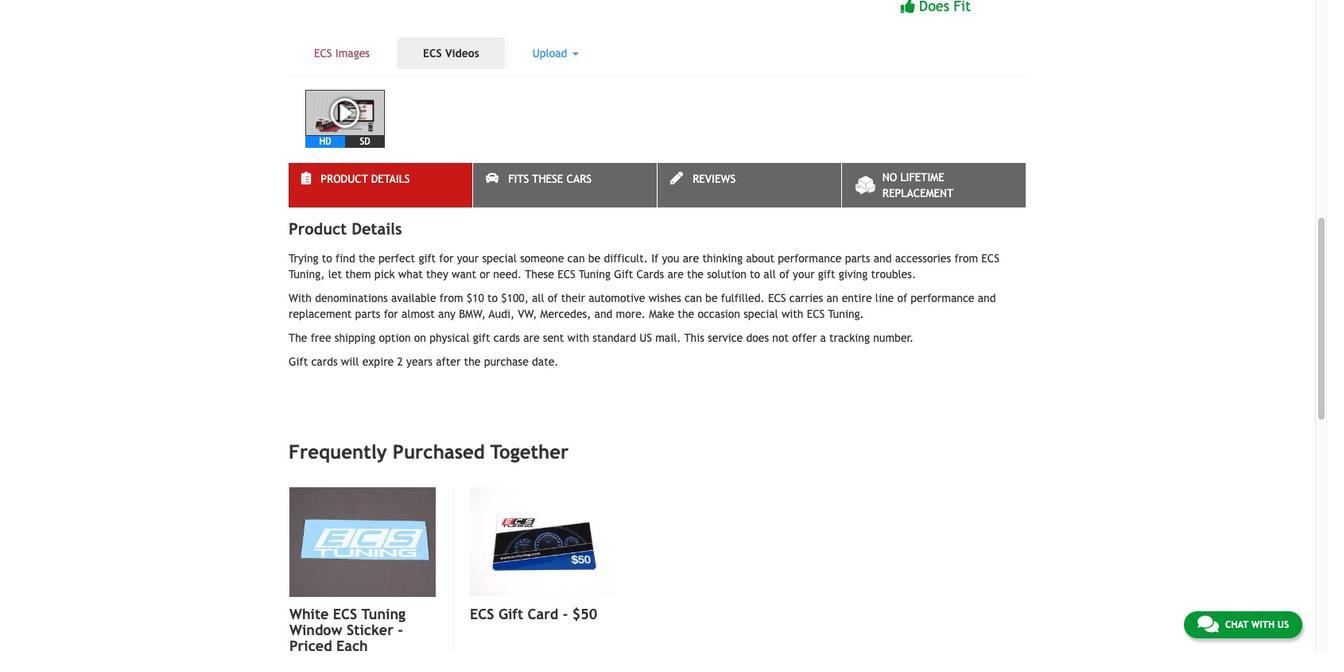 Task type: describe. For each thing, give the bounding box(es) containing it.
fulfilled.
[[721, 292, 765, 305]]

the inside the with denominations available from $10 to $100, all of their automotive wishes can be fulfilled. ecs carries an entire line of performance and replacement parts for almost any bmw, audi, vw, mercedes, and more. make the occasion special with ecs tuning.
[[678, 308, 695, 320]]

on
[[414, 332, 426, 344]]

someone
[[520, 252, 564, 265]]

ecs right accessories
[[982, 252, 1000, 265]]

ecs videos
[[423, 47, 479, 60]]

make
[[649, 308, 675, 320]]

window
[[290, 622, 343, 639]]

reviews link
[[658, 163, 842, 207]]

fits
[[508, 172, 529, 185]]

these inside trying to find the perfect gift for your special someone can be difficult. if you are thinking about performance parts and accessories from ecs tuning, let them pick what they want or need. these ecs tuning gift cards are the solution to all of your gift giving troubles.
[[525, 268, 554, 281]]

videos
[[445, 47, 479, 60]]

tuning.
[[828, 308, 864, 320]]

each
[[337, 638, 368, 651]]

preview image
[[305, 90, 385, 136]]

1 horizontal spatial gift
[[473, 332, 490, 344]]

replacement
[[883, 187, 954, 200]]

with inside the with denominations available from $10 to $100, all of their automotive wishes can be fulfilled. ecs carries an entire line of performance and replacement parts for almost any bmw, audi, vw, mercedes, and more. make the occasion special with ecs tuning.
[[782, 308, 804, 320]]

no lifetime replacement
[[883, 171, 954, 200]]

perfect
[[379, 252, 415, 265]]

1 vertical spatial are
[[668, 268, 684, 281]]

does
[[747, 332, 769, 344]]

vw,
[[518, 308, 537, 320]]

almost
[[402, 308, 435, 320]]

$50
[[573, 606, 598, 623]]

find
[[336, 252, 355, 265]]

$10
[[467, 292, 484, 305]]

trying
[[289, 252, 319, 265]]

ecs images link
[[289, 37, 395, 69]]

of inside trying to find the perfect gift for your special someone can be difficult. if you are thinking about performance parts and accessories from ecs tuning, let them pick what they want or need. these ecs tuning gift cards are the solution to all of your gift giving troubles.
[[780, 268, 790, 281]]

us
[[1278, 620, 1289, 631]]

purchase
[[484, 355, 529, 368]]

let
[[328, 268, 342, 281]]

2 horizontal spatial of
[[898, 292, 908, 305]]

ecs inside white ecs tuning window sticker - priced each
[[333, 606, 357, 623]]

with
[[289, 292, 312, 305]]

card
[[528, 606, 559, 623]]

frequently purchased together
[[289, 441, 569, 463]]

no
[[883, 171, 897, 184]]

for inside trying to find the perfect gift for your special someone can be difficult. if you are thinking about performance parts and accessories from ecs tuning, let them pick what they want or need. these ecs tuning gift cards are the solution to all of your gift giving troubles.
[[439, 252, 454, 265]]

about
[[746, 252, 775, 265]]

frequently
[[289, 441, 387, 463]]

us
[[640, 332, 652, 344]]

sent
[[543, 332, 564, 344]]

white ecs tuning window sticker - priced each
[[290, 606, 406, 651]]

any
[[438, 308, 456, 320]]

the left solution
[[687, 268, 704, 281]]

the free shipping option on physical gift cards are sent with standard us mail. this service does not offer a tracking number.
[[289, 332, 914, 344]]

them
[[345, 268, 371, 281]]

more.
[[616, 308, 646, 320]]

thumbs up image
[[901, 0, 915, 13]]

1 vertical spatial gift
[[818, 268, 836, 281]]

gift cards will expire 2 years after the purchase date.
[[289, 355, 562, 368]]

lifetime
[[901, 171, 945, 184]]

hd
[[319, 136, 331, 147]]

not
[[773, 332, 789, 344]]

can inside the with denominations available from $10 to $100, all of their automotive wishes can be fulfilled. ecs carries an entire line of performance and replacement parts for almost any bmw, audi, vw, mercedes, and more. make the occasion special with ecs tuning.
[[685, 292, 702, 305]]

an
[[827, 292, 839, 305]]

0 vertical spatial product
[[321, 172, 368, 185]]

cards
[[637, 268, 664, 281]]

for inside the with denominations available from $10 to $100, all of their automotive wishes can be fulfilled. ecs carries an entire line of performance and replacement parts for almost any bmw, audi, vw, mercedes, and more. make the occasion special with ecs tuning.
[[384, 308, 398, 320]]

audi,
[[489, 308, 515, 320]]

fits these cars link
[[473, 163, 657, 207]]

1 vertical spatial product details
[[289, 219, 402, 238]]

trying to find the perfect gift for your special someone can be difficult. if you are thinking about performance parts and accessories from ecs tuning, let them pick what they want or need. these ecs tuning gift cards are the solution to all of your gift giving troubles.
[[289, 252, 1000, 281]]

2 horizontal spatial with
[[1252, 620, 1275, 631]]

performance inside trying to find the perfect gift for your special someone can be difficult. if you are thinking about performance parts and accessories from ecs tuning, let them pick what they want or need. these ecs tuning gift cards are the solution to all of your gift giving troubles.
[[778, 252, 842, 265]]

bmw,
[[459, 308, 486, 320]]

from inside the with denominations available from $10 to $100, all of their automotive wishes can be fulfilled. ecs carries an entire line of performance and replacement parts for almost any bmw, audi, vw, mercedes, and more. make the occasion special with ecs tuning.
[[440, 292, 463, 305]]

chat with us link
[[1184, 612, 1303, 639]]

no lifetime replacement link
[[842, 163, 1026, 207]]

date.
[[532, 355, 559, 368]]

white ecs tuning window sticker - priced each image
[[290, 488, 436, 598]]

want
[[452, 268, 476, 281]]

sd
[[360, 136, 370, 147]]

white
[[290, 606, 329, 623]]

hd link
[[305, 136, 345, 148]]

difficult.
[[604, 252, 648, 265]]

0 vertical spatial details
[[371, 172, 410, 185]]

standard
[[593, 332, 636, 344]]

0 horizontal spatial your
[[457, 252, 479, 265]]

they
[[426, 268, 448, 281]]

2 vertical spatial gift
[[499, 606, 524, 623]]

mail.
[[656, 332, 681, 344]]

with denominations available from $10 to $100, all of their automotive wishes can be fulfilled. ecs carries an entire line of performance and replacement parts for almost any bmw, audi, vw, mercedes, and more. make the occasion special with ecs tuning.
[[289, 292, 996, 320]]

ecs down carries
[[807, 308, 825, 320]]

tuning inside trying to find the perfect gift for your special someone can be difficult. if you are thinking about performance parts and accessories from ecs tuning, let them pick what they want or need. these ecs tuning gift cards are the solution to all of your gift giving troubles.
[[579, 268, 611, 281]]

sd link
[[345, 136, 385, 148]]

white ecs tuning window sticker - priced each link
[[290, 606, 436, 651]]

be inside trying to find the perfect gift for your special someone can be difficult. if you are thinking about performance parts and accessories from ecs tuning, let them pick what they want or need. these ecs tuning gift cards are the solution to all of your gift giving troubles.
[[588, 252, 601, 265]]

gift inside trying to find the perfect gift for your special someone can be difficult. if you are thinking about performance parts and accessories from ecs tuning, let them pick what they want or need. these ecs tuning gift cards are the solution to all of your gift giving troubles.
[[614, 268, 633, 281]]

thinking
[[703, 252, 743, 265]]

or
[[480, 268, 490, 281]]

priced
[[290, 638, 332, 651]]

giving
[[839, 268, 868, 281]]

parts inside trying to find the perfect gift for your special someone can be difficult. if you are thinking about performance parts and accessories from ecs tuning, let them pick what they want or need. these ecs tuning gift cards are the solution to all of your gift giving troubles.
[[845, 252, 871, 265]]

ecs gift card - $50 link
[[470, 606, 616, 623]]

performance inside the with denominations available from $10 to $100, all of their automotive wishes can be fulfilled. ecs carries an entire line of performance and replacement parts for almost any bmw, audi, vw, mercedes, and more. make the occasion special with ecs tuning.
[[911, 292, 975, 305]]

ecs videos link
[[398, 37, 505, 69]]



Task type: locate. For each thing, give the bounding box(es) containing it.
product details up "find"
[[289, 219, 402, 238]]

- left "$50"
[[563, 606, 568, 623]]

performance
[[778, 252, 842, 265], [911, 292, 975, 305]]

to inside the with denominations available from $10 to $100, all of their automotive wishes can be fulfilled. ecs carries an entire line of performance and replacement parts for almost any bmw, audi, vw, mercedes, and more. make the occasion special with ecs tuning.
[[488, 292, 498, 305]]

of right line
[[898, 292, 908, 305]]

1 horizontal spatial with
[[782, 308, 804, 320]]

1 vertical spatial all
[[532, 292, 545, 305]]

1 vertical spatial tuning
[[362, 606, 406, 623]]

0 horizontal spatial gift
[[419, 252, 436, 265]]

parts down denominations
[[355, 308, 381, 320]]

the
[[359, 252, 375, 265], [687, 268, 704, 281], [678, 308, 695, 320], [464, 355, 481, 368]]

1 horizontal spatial of
[[780, 268, 790, 281]]

their
[[561, 292, 585, 305]]

0 vertical spatial your
[[457, 252, 479, 265]]

0 vertical spatial be
[[588, 252, 601, 265]]

1 horizontal spatial gift
[[499, 606, 524, 623]]

tracking
[[830, 332, 870, 344]]

chat with us
[[1226, 620, 1289, 631]]

need.
[[493, 268, 522, 281]]

chat
[[1226, 620, 1249, 631]]

0 horizontal spatial performance
[[778, 252, 842, 265]]

0 vertical spatial these
[[532, 172, 563, 185]]

1 vertical spatial cards
[[311, 355, 338, 368]]

0 vertical spatial product details
[[321, 172, 410, 185]]

entire
[[842, 292, 872, 305]]

gift down difficult.
[[614, 268, 633, 281]]

1 vertical spatial gift
[[289, 355, 308, 368]]

gift up the an
[[818, 268, 836, 281]]

1 horizontal spatial to
[[488, 292, 498, 305]]

special down fulfilled.
[[744, 308, 778, 320]]

1 horizontal spatial be
[[706, 292, 718, 305]]

0 vertical spatial parts
[[845, 252, 871, 265]]

0 vertical spatial gift
[[419, 252, 436, 265]]

1 horizontal spatial cards
[[494, 332, 520, 344]]

with left "us"
[[1252, 620, 1275, 631]]

ecs left 'card'
[[470, 606, 494, 623]]

special inside the with denominations available from $10 to $100, all of their automotive wishes can be fulfilled. ecs carries an entire line of performance and replacement parts for almost any bmw, audi, vw, mercedes, and more. make the occasion special with ecs tuning.
[[744, 308, 778, 320]]

mercedes,
[[541, 308, 591, 320]]

0 horizontal spatial cards
[[311, 355, 338, 368]]

0 horizontal spatial parts
[[355, 308, 381, 320]]

expire
[[362, 355, 394, 368]]

details up perfect
[[352, 219, 402, 238]]

offer
[[792, 332, 817, 344]]

1 horizontal spatial parts
[[845, 252, 871, 265]]

0 vertical spatial are
[[683, 252, 699, 265]]

with down carries
[[782, 308, 804, 320]]

all down about
[[764, 268, 776, 281]]

tuning up each
[[362, 606, 406, 623]]

are down you
[[668, 268, 684, 281]]

0 horizontal spatial from
[[440, 292, 463, 305]]

0 horizontal spatial -
[[398, 622, 403, 639]]

can right "someone" at the left top of page
[[568, 252, 585, 265]]

ecs gift card - $50 image
[[470, 488, 616, 597]]

line
[[876, 292, 894, 305]]

1 horizontal spatial for
[[439, 252, 454, 265]]

all up vw,
[[532, 292, 545, 305]]

0 horizontal spatial tuning
[[362, 606, 406, 623]]

product details down sd link
[[321, 172, 410, 185]]

0 vertical spatial all
[[764, 268, 776, 281]]

solution
[[707, 268, 747, 281]]

0 vertical spatial can
[[568, 252, 585, 265]]

images
[[336, 47, 370, 60]]

the right make
[[678, 308, 695, 320]]

parts
[[845, 252, 871, 265], [355, 308, 381, 320]]

to right $10 at the top left
[[488, 292, 498, 305]]

cards down free
[[311, 355, 338, 368]]

can
[[568, 252, 585, 265], [685, 292, 702, 305]]

available
[[391, 292, 436, 305]]

these down "someone" at the left top of page
[[525, 268, 554, 281]]

fits these cars
[[508, 172, 592, 185]]

2 horizontal spatial gift
[[818, 268, 836, 281]]

be up 'occasion'
[[706, 292, 718, 305]]

from up the any
[[440, 292, 463, 305]]

pick
[[375, 268, 395, 281]]

details
[[371, 172, 410, 185], [352, 219, 402, 238]]

upload button
[[507, 37, 604, 69]]

1 horizontal spatial your
[[793, 268, 815, 281]]

1 horizontal spatial all
[[764, 268, 776, 281]]

performance down accessories
[[911, 292, 975, 305]]

from inside trying to find the perfect gift for your special someone can be difficult. if you are thinking about performance parts and accessories from ecs tuning, let them pick what they want or need. these ecs tuning gift cards are the solution to all of your gift giving troubles.
[[955, 252, 979, 265]]

with right sent
[[568, 332, 590, 344]]

of left their
[[548, 292, 558, 305]]

to up let
[[322, 252, 332, 265]]

ecs inside ecs videos link
[[423, 47, 442, 60]]

0 horizontal spatial for
[[384, 308, 398, 320]]

these right fits on the top
[[532, 172, 563, 185]]

ecs left images
[[314, 47, 332, 60]]

0 horizontal spatial to
[[322, 252, 332, 265]]

sticker
[[347, 622, 394, 639]]

0 vertical spatial performance
[[778, 252, 842, 265]]

overlay image
[[305, 90, 385, 136]]

the up the them
[[359, 252, 375, 265]]

2 vertical spatial with
[[1252, 620, 1275, 631]]

replacement
[[289, 308, 352, 320]]

1 vertical spatial parts
[[355, 308, 381, 320]]

your
[[457, 252, 479, 265], [793, 268, 815, 281]]

tuning inside white ecs tuning window sticker - priced each
[[362, 606, 406, 623]]

free
[[311, 332, 331, 344]]

1 vertical spatial for
[[384, 308, 398, 320]]

gift
[[614, 268, 633, 281], [289, 355, 308, 368], [499, 606, 524, 623]]

2 horizontal spatial gift
[[614, 268, 633, 281]]

a
[[820, 332, 826, 344]]

be left difficult.
[[588, 252, 601, 265]]

0 vertical spatial and
[[874, 252, 892, 265]]

reviews
[[693, 172, 736, 185]]

2 vertical spatial gift
[[473, 332, 490, 344]]

1 vertical spatial product
[[289, 219, 347, 238]]

- right 'sticker'
[[398, 622, 403, 639]]

years
[[406, 355, 433, 368]]

ecs images
[[314, 47, 370, 60]]

1 horizontal spatial performance
[[911, 292, 975, 305]]

1 vertical spatial your
[[793, 268, 815, 281]]

purchased
[[393, 441, 485, 463]]

0 vertical spatial for
[[439, 252, 454, 265]]

you
[[662, 252, 680, 265]]

2
[[397, 355, 403, 368]]

$100,
[[501, 292, 529, 305]]

product details
[[321, 172, 410, 185], [289, 219, 402, 238]]

your up carries
[[793, 268, 815, 281]]

1 vertical spatial be
[[706, 292, 718, 305]]

0 vertical spatial from
[[955, 252, 979, 265]]

the right after at the bottom of page
[[464, 355, 481, 368]]

ecs left videos
[[423, 47, 442, 60]]

0 horizontal spatial and
[[595, 308, 613, 320]]

all inside trying to find the perfect gift for your special someone can be difficult. if you are thinking about performance parts and accessories from ecs tuning, let them pick what they want or need. these ecs tuning gift cards are the solution to all of your gift giving troubles.
[[764, 268, 776, 281]]

- inside white ecs tuning window sticker - priced each
[[398, 622, 403, 639]]

these
[[532, 172, 563, 185], [525, 268, 554, 281]]

1 vertical spatial can
[[685, 292, 702, 305]]

1 horizontal spatial special
[[744, 308, 778, 320]]

2 vertical spatial are
[[524, 332, 540, 344]]

be
[[588, 252, 601, 265], [706, 292, 718, 305]]

0 vertical spatial cards
[[494, 332, 520, 344]]

after
[[436, 355, 461, 368]]

be inside the with denominations available from $10 to $100, all of their automotive wishes can be fulfilled. ecs carries an entire line of performance and replacement parts for almost any bmw, audi, vw, mercedes, and more. make the occasion special with ecs tuning.
[[706, 292, 718, 305]]

can inside trying to find the perfect gift for your special someone can be difficult. if you are thinking about performance parts and accessories from ecs tuning, let them pick what they want or need. these ecs tuning gift cards are the solution to all of your gift giving troubles.
[[568, 252, 585, 265]]

1 vertical spatial and
[[978, 292, 996, 305]]

all inside the with denominations available from $10 to $100, all of their automotive wishes can be fulfilled. ecs carries an entire line of performance and replacement parts for almost any bmw, audi, vw, mercedes, and more. make the occasion special with ecs tuning.
[[532, 292, 545, 305]]

if
[[652, 252, 659, 265]]

1 vertical spatial these
[[525, 268, 554, 281]]

product up trying
[[289, 219, 347, 238]]

1 vertical spatial performance
[[911, 292, 975, 305]]

gift up they
[[419, 252, 436, 265]]

ecs
[[314, 47, 332, 60], [423, 47, 442, 60], [982, 252, 1000, 265], [558, 268, 576, 281], [768, 292, 786, 305], [807, 308, 825, 320], [333, 606, 357, 623], [470, 606, 494, 623]]

2 horizontal spatial to
[[750, 268, 761, 281]]

of up carries
[[780, 268, 790, 281]]

ecs up each
[[333, 606, 357, 623]]

gift down the
[[289, 355, 308, 368]]

are left sent
[[524, 332, 540, 344]]

0 horizontal spatial can
[[568, 252, 585, 265]]

denominations
[[315, 292, 388, 305]]

number.
[[874, 332, 914, 344]]

cards up "purchase"
[[494, 332, 520, 344]]

cars
[[567, 172, 592, 185]]

0 vertical spatial special
[[482, 252, 517, 265]]

ecs gift card - $50
[[470, 606, 598, 623]]

1 horizontal spatial from
[[955, 252, 979, 265]]

this
[[685, 332, 705, 344]]

0 vertical spatial tuning
[[579, 268, 611, 281]]

accessories
[[895, 252, 951, 265]]

and
[[874, 252, 892, 265], [978, 292, 996, 305], [595, 308, 613, 320]]

for
[[439, 252, 454, 265], [384, 308, 398, 320]]

all
[[764, 268, 776, 281], [532, 292, 545, 305]]

details down sd link
[[371, 172, 410, 185]]

are
[[683, 252, 699, 265], [668, 268, 684, 281], [524, 332, 540, 344]]

ecs left carries
[[768, 292, 786, 305]]

product down hd link
[[321, 172, 368, 185]]

for up they
[[439, 252, 454, 265]]

cards
[[494, 332, 520, 344], [311, 355, 338, 368]]

0 horizontal spatial be
[[588, 252, 601, 265]]

ecs inside ecs images link
[[314, 47, 332, 60]]

special inside trying to find the perfect gift for your special someone can be difficult. if you are thinking about performance parts and accessories from ecs tuning, let them pick what they want or need. these ecs tuning gift cards are the solution to all of your gift giving troubles.
[[482, 252, 517, 265]]

0 vertical spatial with
[[782, 308, 804, 320]]

1 horizontal spatial and
[[874, 252, 892, 265]]

1 vertical spatial to
[[750, 268, 761, 281]]

of
[[780, 268, 790, 281], [548, 292, 558, 305], [898, 292, 908, 305]]

shipping
[[335, 332, 376, 344]]

1 vertical spatial special
[[744, 308, 778, 320]]

1 vertical spatial details
[[352, 219, 402, 238]]

1 horizontal spatial -
[[563, 606, 568, 623]]

comments image
[[1198, 615, 1219, 634]]

physical
[[430, 332, 470, 344]]

ecs up their
[[558, 268, 576, 281]]

tuning up their
[[579, 268, 611, 281]]

parts inside the with denominations available from $10 to $100, all of their automotive wishes can be fulfilled. ecs carries an entire line of performance and replacement parts for almost any bmw, audi, vw, mercedes, and more. make the occasion special with ecs tuning.
[[355, 308, 381, 320]]

to down about
[[750, 268, 761, 281]]

2 vertical spatial and
[[595, 308, 613, 320]]

what
[[398, 268, 423, 281]]

gift down bmw, on the left of page
[[473, 332, 490, 344]]

option
[[379, 332, 411, 344]]

carries
[[790, 292, 823, 305]]

special up the need.
[[482, 252, 517, 265]]

gift left 'card'
[[499, 606, 524, 623]]

service
[[708, 332, 743, 344]]

can right wishes
[[685, 292, 702, 305]]

1 horizontal spatial tuning
[[579, 268, 611, 281]]

your up want
[[457, 252, 479, 265]]

1 vertical spatial with
[[568, 332, 590, 344]]

0 vertical spatial to
[[322, 252, 332, 265]]

automotive
[[589, 292, 645, 305]]

parts up giving
[[845, 252, 871, 265]]

1 vertical spatial from
[[440, 292, 463, 305]]

product
[[321, 172, 368, 185], [289, 219, 347, 238]]

0 horizontal spatial all
[[532, 292, 545, 305]]

1 horizontal spatial can
[[685, 292, 702, 305]]

0 vertical spatial gift
[[614, 268, 633, 281]]

and inside trying to find the perfect gift for your special someone can be difficult. if you are thinking about performance parts and accessories from ecs tuning, let them pick what they want or need. these ecs tuning gift cards are the solution to all of your gift giving troubles.
[[874, 252, 892, 265]]

for up "option"
[[384, 308, 398, 320]]

are right you
[[683, 252, 699, 265]]

tuning,
[[289, 268, 325, 281]]

performance up carries
[[778, 252, 842, 265]]

0 horizontal spatial of
[[548, 292, 558, 305]]

wishes
[[649, 292, 681, 305]]

with
[[782, 308, 804, 320], [568, 332, 590, 344], [1252, 620, 1275, 631]]

0 horizontal spatial special
[[482, 252, 517, 265]]

0 horizontal spatial gift
[[289, 355, 308, 368]]

2 horizontal spatial and
[[978, 292, 996, 305]]

0 horizontal spatial with
[[568, 332, 590, 344]]

together
[[491, 441, 569, 463]]

from right accessories
[[955, 252, 979, 265]]

2 vertical spatial to
[[488, 292, 498, 305]]



Task type: vqa. For each thing, say whether or not it's contained in the screenshot.
the topmost stock
no



